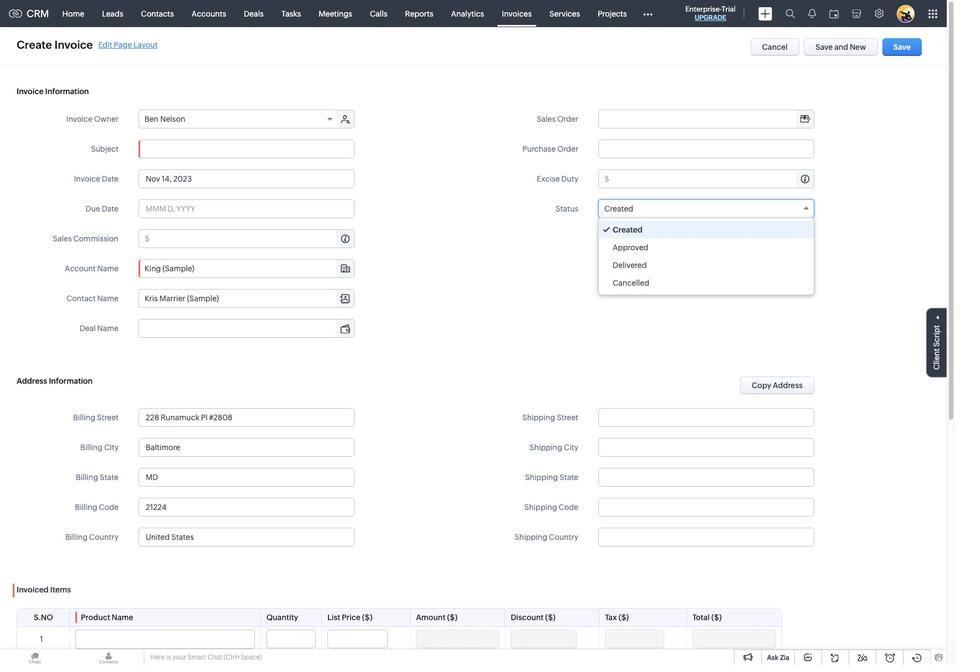 Task type: describe. For each thing, give the bounding box(es) containing it.
sales order
[[537, 115, 578, 124]]

account name
[[65, 264, 119, 273]]

nelson
[[160, 115, 185, 124]]

copy
[[752, 381, 771, 390]]

invoiced
[[17, 586, 48, 594]]

profile element
[[890, 0, 921, 27]]

mmm d, yyyy text field for due date
[[138, 199, 355, 218]]

excise duty
[[537, 175, 578, 183]]

create menu element
[[752, 0, 779, 27]]

enterprise-trial upgrade
[[685, 5, 736, 22]]

client
[[932, 348, 941, 370]]

contacts
[[141, 9, 174, 18]]

save for save and new
[[815, 43, 833, 52]]

total ($)
[[692, 613, 722, 622]]

s.no
[[34, 613, 53, 622]]

reports link
[[396, 0, 442, 27]]

signals image
[[808, 9, 816, 18]]

shipping for shipping street
[[522, 413, 555, 422]]

cancelled option
[[599, 274, 814, 292]]

contact name
[[67, 294, 119, 303]]

upgrade
[[695, 14, 726, 22]]

here is your smart chat (ctrl+space)
[[150, 654, 262, 661]]

order for purchase order
[[557, 145, 578, 153]]

account
[[65, 264, 96, 273]]

page
[[114, 40, 132, 49]]

billing for billing street
[[73, 413, 95, 422]]

deals
[[244, 9, 264, 18]]

delivered
[[613, 261, 647, 270]]

date for invoice date
[[102, 175, 119, 183]]

mmm d, yyyy text field for invoice date
[[138, 170, 355, 188]]

is
[[166, 654, 171, 661]]

leads link
[[93, 0, 132, 27]]

crm
[[27, 8, 49, 19]]

billing code
[[75, 503, 119, 512]]

code for billing code
[[99, 503, 119, 512]]

save and new button
[[804, 38, 878, 56]]

your
[[172, 654, 186, 661]]

discount
[[511, 613, 544, 622]]

tasks
[[281, 9, 301, 18]]

deal
[[80, 324, 96, 333]]

projects link
[[589, 0, 636, 27]]

shipping for shipping city
[[530, 443, 562, 452]]

city for billing city
[[104, 443, 119, 452]]

country for billing country
[[89, 533, 119, 542]]

sales for sales order
[[537, 115, 556, 124]]

($) for total ($)
[[711, 613, 722, 622]]

duty
[[561, 175, 578, 183]]

enterprise-
[[685, 5, 722, 13]]

calls link
[[361, 0, 396, 27]]

purchase
[[522, 145, 556, 153]]

client script
[[932, 325, 941, 370]]

($) for tax ($)
[[618, 613, 629, 622]]

name for product name
[[112, 613, 133, 622]]

contacts image
[[74, 650, 143, 665]]

meetings
[[319, 9, 352, 18]]

city for shipping city
[[564, 443, 578, 452]]

Created field
[[598, 199, 814, 218]]

delivered option
[[599, 256, 814, 274]]

invoice for invoice date
[[74, 175, 100, 183]]

tax ($)
[[605, 613, 629, 622]]

tasks link
[[273, 0, 310, 27]]

search element
[[779, 0, 802, 27]]

street for shipping street
[[557, 413, 578, 422]]

shipping code
[[524, 503, 578, 512]]

smart
[[187, 654, 206, 661]]

signals element
[[802, 0, 823, 27]]

information for address
[[49, 377, 93, 386]]

services link
[[541, 0, 589, 27]]

invoice owner
[[66, 115, 119, 124]]

created inside created option
[[613, 225, 642, 234]]

due
[[86, 204, 100, 213]]

excise
[[537, 175, 560, 183]]

script
[[932, 325, 941, 347]]

billing country
[[65, 533, 119, 542]]

purchase order
[[522, 145, 578, 153]]

analytics link
[[442, 0, 493, 27]]

deals link
[[235, 0, 273, 27]]

edit page layout link
[[98, 40, 158, 49]]

information for invoice
[[45, 87, 89, 96]]

deal name
[[80, 324, 119, 333]]

leads
[[102, 9, 123, 18]]

approved option
[[599, 239, 814, 256]]

billing for billing country
[[65, 533, 88, 542]]

price
[[342, 613, 360, 622]]

edit
[[98, 40, 112, 49]]

street for billing street
[[97, 413, 119, 422]]

here
[[150, 654, 165, 661]]

home
[[62, 9, 84, 18]]

name for contact name
[[97, 294, 119, 303]]

services
[[549, 9, 580, 18]]

cancel button
[[751, 38, 799, 56]]

shipping for shipping country
[[515, 533, 547, 542]]

name for account name
[[97, 264, 119, 273]]

status
[[556, 204, 578, 213]]

state for billing state
[[100, 473, 119, 482]]

save button
[[882, 38, 922, 56]]

product name
[[81, 613, 133, 622]]

contacts link
[[132, 0, 183, 27]]

billing for billing city
[[80, 443, 103, 452]]

shipping for shipping state
[[525, 473, 558, 482]]

invoice for invoice owner
[[66, 115, 92, 124]]

meetings link
[[310, 0, 361, 27]]

billing street
[[73, 413, 119, 422]]

save and new
[[815, 43, 866, 52]]



Task type: vqa. For each thing, say whether or not it's contained in the screenshot.
"tab list"
no



Task type: locate. For each thing, give the bounding box(es) containing it.
city up the shipping state
[[564, 443, 578, 452]]

billing city
[[80, 443, 119, 452]]

1 vertical spatial created
[[613, 225, 642, 234]]

create
[[17, 38, 52, 51]]

($) for discount ($)
[[545, 613, 556, 622]]

1 vertical spatial date
[[102, 204, 119, 213]]

information inside address information copy address
[[49, 377, 93, 386]]

2 order from the top
[[557, 145, 578, 153]]

2 mmm d, yyyy text field from the top
[[138, 199, 355, 218]]

invoices
[[502, 9, 532, 18]]

information up invoice owner at left
[[45, 87, 89, 96]]

shipping street
[[522, 413, 578, 422]]

sales up purchase order
[[537, 115, 556, 124]]

subject
[[91, 145, 119, 153]]

0 vertical spatial order
[[557, 115, 578, 124]]

created option
[[599, 221, 814, 239]]

created inside created field
[[604, 204, 633, 213]]

1 state from the left
[[100, 473, 119, 482]]

invoice down create
[[17, 87, 44, 96]]

4 ($) from the left
[[618, 613, 629, 622]]

total
[[692, 613, 710, 622]]

0 horizontal spatial state
[[100, 473, 119, 482]]

ben nelson
[[145, 115, 185, 124]]

country down billing code
[[89, 533, 119, 542]]

invoice up due
[[74, 175, 100, 183]]

2 street from the left
[[557, 413, 578, 422]]

city up billing state
[[104, 443, 119, 452]]

2 code from the left
[[559, 503, 578, 512]]

0 vertical spatial information
[[45, 87, 89, 96]]

ask zia
[[767, 654, 789, 662]]

date right due
[[102, 204, 119, 213]]

order for sales order
[[557, 115, 578, 124]]

billing up billing country at the left bottom of the page
[[75, 503, 97, 512]]

1 horizontal spatial state
[[560, 473, 578, 482]]

1 code from the left
[[99, 503, 119, 512]]

due date
[[86, 204, 119, 213]]

2 country from the left
[[549, 533, 578, 542]]

0 horizontal spatial $
[[145, 234, 149, 243]]

sales
[[537, 115, 556, 124], [53, 234, 72, 243]]

0 vertical spatial sales
[[537, 115, 556, 124]]

information
[[45, 87, 89, 96], [49, 377, 93, 386]]

billing down billing street
[[80, 443, 103, 452]]

state for shipping state
[[560, 473, 578, 482]]

billing up billing code
[[76, 473, 98, 482]]

owner
[[94, 115, 119, 124]]

date down subject
[[102, 175, 119, 183]]

1 vertical spatial sales
[[53, 234, 72, 243]]

invoice down home link
[[54, 38, 93, 51]]

1 horizontal spatial sales
[[537, 115, 556, 124]]

state down billing city
[[100, 473, 119, 482]]

shipping state
[[525, 473, 578, 482]]

order right purchase
[[557, 145, 578, 153]]

and
[[834, 43, 848, 52]]

$ for commission
[[145, 234, 149, 243]]

billing for billing state
[[76, 473, 98, 482]]

date for due date
[[102, 204, 119, 213]]

shipping up shipping country
[[524, 503, 557, 512]]

billing down billing code
[[65, 533, 88, 542]]

create menu image
[[758, 7, 772, 20]]

0 horizontal spatial city
[[104, 443, 119, 452]]

discount ($)
[[511, 613, 556, 622]]

shipping up shipping city
[[522, 413, 555, 422]]

amount ($)
[[416, 613, 458, 622]]

address
[[17, 377, 47, 386], [773, 381, 803, 390]]

street up billing city
[[97, 413, 119, 422]]

tax
[[605, 613, 617, 622]]

zia
[[780, 654, 789, 662]]

1 save from the left
[[815, 43, 833, 52]]

product
[[81, 613, 110, 622]]

chats image
[[0, 650, 70, 665]]

list box containing created
[[599, 218, 814, 295]]

2 date from the top
[[102, 204, 119, 213]]

None text field
[[599, 110, 814, 128], [138, 140, 355, 158], [151, 230, 354, 248], [138, 408, 355, 427], [598, 438, 814, 457], [138, 468, 355, 487], [598, 468, 814, 487], [139, 529, 354, 546], [599, 529, 814, 546], [267, 630, 315, 648], [328, 630, 387, 648], [511, 630, 576, 648], [693, 630, 776, 648], [599, 110, 814, 128], [138, 140, 355, 158], [151, 230, 354, 248], [138, 408, 355, 427], [598, 438, 814, 457], [138, 468, 355, 487], [598, 468, 814, 487], [139, 529, 354, 546], [599, 529, 814, 546], [267, 630, 315, 648], [328, 630, 387, 648], [511, 630, 576, 648], [693, 630, 776, 648]]

name right "deal"
[[97, 324, 119, 333]]

invoice left 'owner'
[[66, 115, 92, 124]]

invoice date
[[74, 175, 119, 183]]

code down the shipping state
[[559, 503, 578, 512]]

invoice information
[[17, 87, 89, 96]]

items
[[50, 586, 71, 594]]

(ctrl+space)
[[224, 654, 262, 661]]

0 vertical spatial date
[[102, 175, 119, 183]]

1 order from the top
[[557, 115, 578, 124]]

shipping country
[[515, 533, 578, 542]]

list
[[327, 613, 340, 622]]

2 save from the left
[[893, 43, 911, 52]]

invoice for invoice information
[[17, 87, 44, 96]]

reports
[[405, 9, 433, 18]]

1 horizontal spatial street
[[557, 413, 578, 422]]

crm link
[[9, 8, 49, 19]]

contact
[[67, 294, 96, 303]]

1 horizontal spatial $
[[604, 175, 609, 183]]

1 vertical spatial mmm d, yyyy text field
[[138, 199, 355, 218]]

search image
[[786, 9, 795, 18]]

approved
[[613, 243, 648, 252]]

analytics
[[451, 9, 484, 18]]

1 horizontal spatial city
[[564, 443, 578, 452]]

state
[[100, 473, 119, 482], [560, 473, 578, 482]]

information up billing street
[[49, 377, 93, 386]]

code
[[99, 503, 119, 512], [559, 503, 578, 512]]

accounts link
[[183, 0, 235, 27]]

new
[[850, 43, 866, 52]]

None text field
[[598, 140, 814, 158], [611, 170, 814, 188], [139, 260, 354, 278], [139, 290, 354, 307], [139, 320, 354, 337], [598, 408, 814, 427], [138, 438, 355, 457], [138, 498, 355, 517], [598, 498, 814, 517], [34, 630, 63, 648], [76, 630, 254, 649], [417, 630, 499, 648], [606, 630, 664, 648], [598, 140, 814, 158], [611, 170, 814, 188], [139, 260, 354, 278], [139, 290, 354, 307], [139, 320, 354, 337], [598, 408, 814, 427], [138, 438, 355, 457], [138, 498, 355, 517], [598, 498, 814, 517], [34, 630, 63, 648], [76, 630, 254, 649], [417, 630, 499, 648], [606, 630, 664, 648]]

1 city from the left
[[104, 443, 119, 452]]

invoices link
[[493, 0, 541, 27]]

invoice
[[54, 38, 93, 51], [17, 87, 44, 96], [66, 115, 92, 124], [74, 175, 100, 183]]

country
[[89, 533, 119, 542], [549, 533, 578, 542]]

street up shipping city
[[557, 413, 578, 422]]

accounts
[[192, 9, 226, 18]]

$ right duty
[[604, 175, 609, 183]]

cancel
[[762, 43, 788, 52]]

5 ($) from the left
[[711, 613, 722, 622]]

$ for duty
[[604, 175, 609, 183]]

calendar image
[[829, 9, 839, 18]]

1 country from the left
[[89, 533, 119, 542]]

1 vertical spatial order
[[557, 145, 578, 153]]

profile image
[[897, 5, 915, 22]]

$
[[604, 175, 609, 183], [145, 234, 149, 243]]

$ right commission
[[145, 234, 149, 243]]

billing
[[73, 413, 95, 422], [80, 443, 103, 452], [76, 473, 98, 482], [75, 503, 97, 512], [65, 533, 88, 542]]

1 ($) from the left
[[362, 613, 372, 622]]

0 vertical spatial mmm d, yyyy text field
[[138, 170, 355, 188]]

0 vertical spatial $
[[604, 175, 609, 183]]

shipping down "shipping code"
[[515, 533, 547, 542]]

list box
[[599, 218, 814, 295]]

save left the and
[[815, 43, 833, 52]]

name right account at the top of the page
[[97, 264, 119, 273]]

Other Modules field
[[636, 5, 660, 22]]

country down "shipping code"
[[549, 533, 578, 542]]

save for save
[[893, 43, 911, 52]]

calls
[[370, 9, 387, 18]]

cancelled
[[613, 279, 649, 288]]

1 horizontal spatial address
[[773, 381, 803, 390]]

($)
[[362, 613, 372, 622], [447, 613, 458, 622], [545, 613, 556, 622], [618, 613, 629, 622], [711, 613, 722, 622]]

order up purchase order
[[557, 115, 578, 124]]

($) right the price
[[362, 613, 372, 622]]

Ben Nelson field
[[139, 110, 337, 128]]

1 horizontal spatial code
[[559, 503, 578, 512]]

1 street from the left
[[97, 413, 119, 422]]

billing state
[[76, 473, 119, 482]]

state down shipping city
[[560, 473, 578, 482]]

2 ($) from the left
[[447, 613, 458, 622]]

0 horizontal spatial country
[[89, 533, 119, 542]]

code down billing state
[[99, 503, 119, 512]]

country for shipping country
[[549, 533, 578, 542]]

ben
[[145, 115, 159, 124]]

projects
[[598, 9, 627, 18]]

2 state from the left
[[560, 473, 578, 482]]

None field
[[599, 110, 814, 128], [139, 260, 354, 278], [139, 290, 354, 307], [139, 320, 354, 337], [139, 529, 354, 546], [599, 529, 814, 546], [76, 630, 254, 649], [599, 110, 814, 128], [139, 260, 354, 278], [139, 290, 354, 307], [139, 320, 354, 337], [139, 529, 354, 546], [599, 529, 814, 546], [76, 630, 254, 649]]

amount
[[416, 613, 446, 622]]

sales left commission
[[53, 234, 72, 243]]

name for deal name
[[97, 324, 119, 333]]

save
[[815, 43, 833, 52], [893, 43, 911, 52]]

created
[[604, 204, 633, 213], [613, 225, 642, 234]]

commission
[[73, 234, 119, 243]]

city
[[104, 443, 119, 452], [564, 443, 578, 452]]

sales commission
[[53, 234, 119, 243]]

save down profile "element"
[[893, 43, 911, 52]]

($) right discount
[[545, 613, 556, 622]]

street
[[97, 413, 119, 422], [557, 413, 578, 422]]

0 horizontal spatial address
[[17, 377, 47, 386]]

1 date from the top
[[102, 175, 119, 183]]

0 horizontal spatial sales
[[53, 234, 72, 243]]

1 mmm d, yyyy text field from the top
[[138, 170, 355, 188]]

($) right total
[[711, 613, 722, 622]]

0 horizontal spatial save
[[815, 43, 833, 52]]

MMM D, YYYY text field
[[138, 170, 355, 188], [138, 199, 355, 218]]

address information copy address
[[17, 377, 803, 390]]

home link
[[54, 0, 93, 27]]

1 horizontal spatial country
[[549, 533, 578, 542]]

0 horizontal spatial street
[[97, 413, 119, 422]]

shipping up "shipping code"
[[525, 473, 558, 482]]

chat
[[207, 654, 222, 661]]

1 horizontal spatial save
[[893, 43, 911, 52]]

0 horizontal spatial code
[[99, 503, 119, 512]]

2 city from the left
[[564, 443, 578, 452]]

ask
[[767, 654, 779, 662]]

shipping city
[[530, 443, 578, 452]]

1 vertical spatial information
[[49, 377, 93, 386]]

name right product on the left of the page
[[112, 613, 133, 622]]

billing up billing city
[[73, 413, 95, 422]]

billing for billing code
[[75, 503, 97, 512]]

($) for amount ($)
[[447, 613, 458, 622]]

code for shipping code
[[559, 503, 578, 512]]

3 ($) from the left
[[545, 613, 556, 622]]

($) right tax
[[618, 613, 629, 622]]

1 vertical spatial $
[[145, 234, 149, 243]]

($) right amount
[[447, 613, 458, 622]]

0 vertical spatial created
[[604, 204, 633, 213]]

invoiced items
[[17, 586, 71, 594]]

sales for sales commission
[[53, 234, 72, 243]]

copy address button
[[740, 377, 814, 394]]

shipping for shipping code
[[524, 503, 557, 512]]

name right the contact
[[97, 294, 119, 303]]

shipping down shipping street
[[530, 443, 562, 452]]



